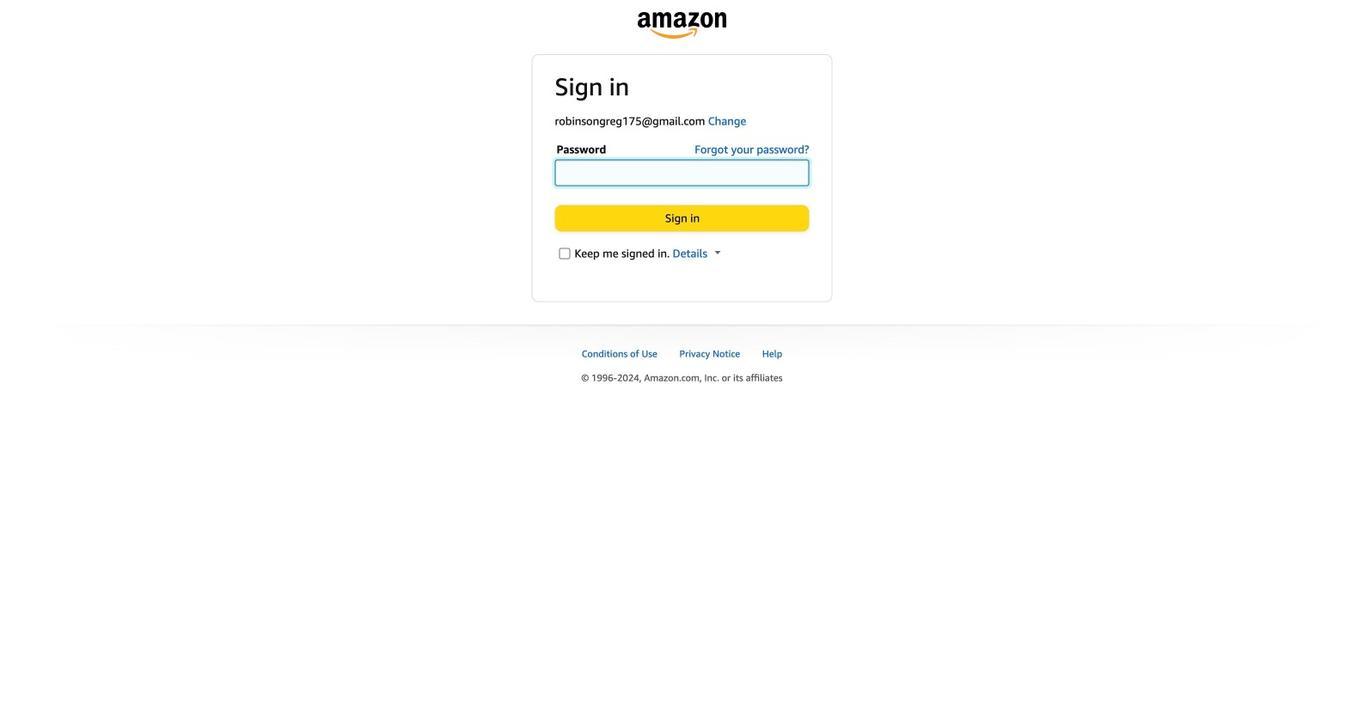 Task type: vqa. For each thing, say whether or not it's contained in the screenshot.
Reviews for Reviews
no



Task type: locate. For each thing, give the bounding box(es) containing it.
None submit
[[556, 206, 809, 231]]

None password field
[[555, 160, 810, 186]]

None checkbox
[[559, 248, 571, 259]]

popover image
[[715, 251, 721, 256]]

amazon image
[[638, 12, 727, 39]]



